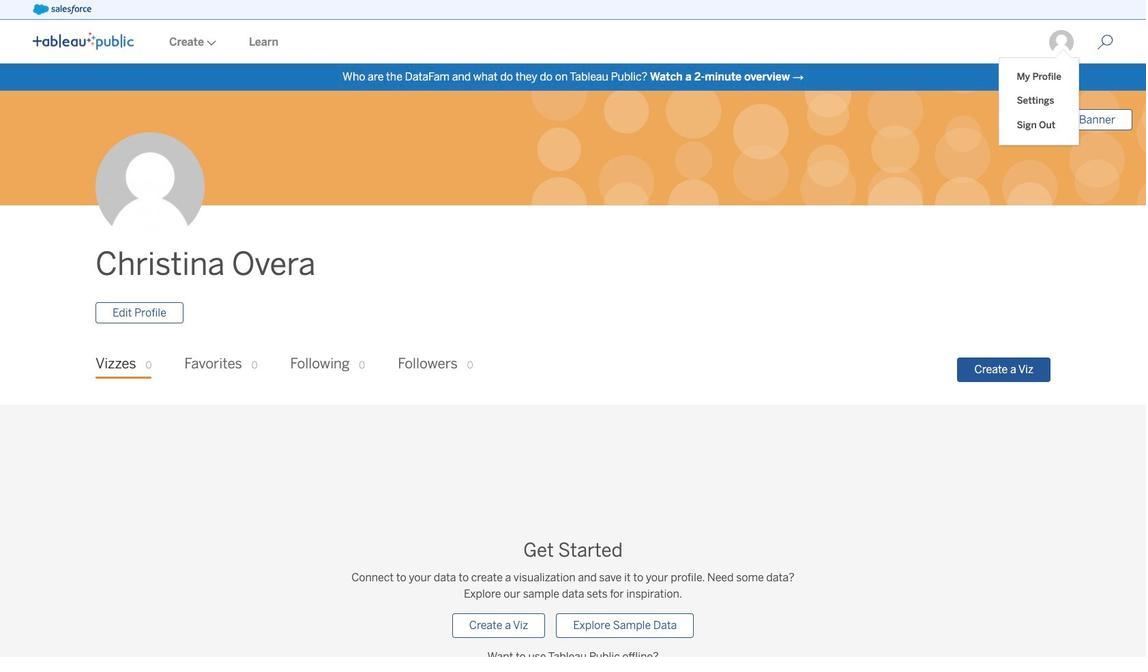 Task type: vqa. For each thing, say whether or not it's contained in the screenshot.
2nd Workbook thumbnail from the left
no



Task type: describe. For each thing, give the bounding box(es) containing it.
avatar image
[[96, 133, 205, 242]]

christina.overa image
[[1048, 29, 1076, 56]]



Task type: locate. For each thing, give the bounding box(es) containing it.
go to search image
[[1081, 34, 1130, 51]]

salesforce logo image
[[33, 4, 91, 15]]

list options menu
[[1000, 58, 1079, 145]]

logo image
[[33, 32, 134, 50]]

dialog
[[1000, 49, 1079, 145]]



